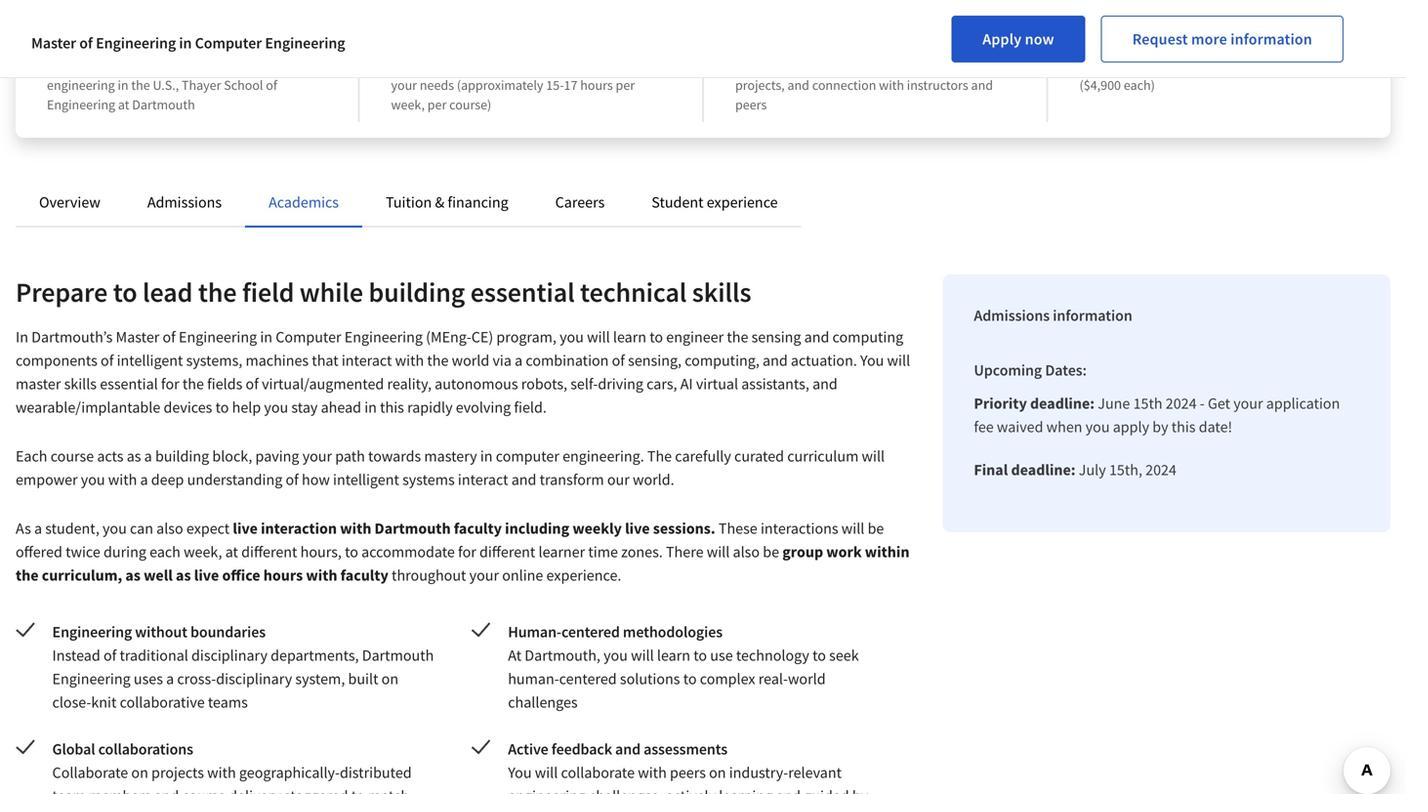 Task type: vqa. For each thing, say whether or not it's contained in the screenshot.


Task type: locate. For each thing, give the bounding box(es) containing it.
2 vertical spatial for
[[458, 542, 476, 562]]

june 15th 2024 - get your application fee waived when you apply by this date!
[[974, 394, 1340, 437]]

0 vertical spatial hours
[[580, 76, 613, 94]]

and down hands-
[[971, 76, 993, 94]]

0 vertical spatial essential
[[471, 275, 575, 309]]

to left seek
[[813, 646, 826, 665]]

1 horizontal spatial hours
[[580, 76, 613, 94]]

1 vertical spatial learn
[[657, 646, 691, 665]]

as
[[16, 519, 31, 538]]

essential up "program,"
[[471, 275, 575, 309]]

as inside each course acts as a building block, paving your path towards mastery in computer engineering. the carefully curated curriculum will empower you with a deep understanding of how intelligent systems interact and transform our world.
[[127, 446, 141, 466]]

0 vertical spatial week,
[[391, 96, 425, 113]]

1 different from the left
[[241, 542, 297, 562]]

0 horizontal spatial peers
[[670, 763, 706, 782]]

1 vertical spatial essential
[[100, 374, 158, 394]]

in up machines
[[260, 327, 273, 347]]

0 vertical spatial intelligent
[[117, 351, 183, 370]]

throughout your online experience.
[[392, 565, 622, 585]]

interact
[[342, 351, 392, 370], [458, 470, 508, 489]]

1 horizontal spatial also
[[733, 542, 760, 562]]

request more information button
[[1101, 16, 1344, 63]]

1 horizontal spatial learn
[[657, 646, 691, 665]]

final deadline: july 15th, 2024
[[974, 460, 1177, 480]]

a right "via"
[[515, 351, 523, 370]]

1 vertical spatial faculty
[[341, 565, 389, 585]]

total
[[1149, 28, 1187, 52]]

0 vertical spatial building
[[369, 275, 465, 309]]

and inside 'global collaborations collaborate on projects with geographically-distributed team members and course delivery staggered to matc'
[[154, 786, 179, 794]]

0 vertical spatial course
[[50, 446, 94, 466]]

ai
[[680, 374, 693, 394]]

0 horizontal spatial week,
[[184, 542, 222, 562]]

1 vertical spatial centered
[[559, 669, 617, 689]]

on down apply
[[981, 57, 996, 74]]

as right well
[[176, 565, 191, 585]]

1 horizontal spatial that
[[616, 57, 640, 74]]

0 horizontal spatial information
[[1053, 306, 1133, 325]]

and up assistants,
[[763, 351, 788, 370]]

1 vertical spatial also
[[733, 542, 760, 562]]

you down computing
[[860, 351, 884, 370]]

mastery
[[424, 446, 477, 466]]

1 horizontal spatial different
[[480, 542, 536, 562]]

with
[[879, 76, 904, 94], [395, 351, 424, 370], [108, 470, 137, 489], [340, 519, 371, 538], [306, 565, 337, 585], [207, 763, 236, 782], [638, 763, 667, 782]]

1 vertical spatial for
[[161, 374, 179, 394]]

0 horizontal spatial admissions
[[147, 192, 222, 212]]

you down cost
[[1196, 57, 1217, 74]]

with inside active feedback and assessments you will collaborate with peers on industry-relevant engineering challenges, actively learning and guided b
[[638, 763, 667, 782]]

of inside the engineering without boundaries instead of traditional disciplinary departments, dartmouth engineering uses a cross-disciplinary system, built on close-knit collaborative teams
[[103, 646, 117, 665]]

live
[[779, 57, 799, 74], [233, 519, 258, 538], [625, 519, 650, 538], [194, 565, 219, 585]]

0 vertical spatial master
[[31, 33, 76, 53]]

with down the hours,
[[306, 565, 337, 585]]

of down schools
[[266, 76, 277, 94]]

0 vertical spatial centered
[[562, 622, 620, 642]]

per left term
[[1269, 57, 1288, 74]]

technology
[[736, 646, 810, 665]]

will right curriculum
[[862, 446, 885, 466]]

with up delivery
[[207, 763, 236, 782]]

world
[[452, 351, 490, 370], [788, 669, 826, 689]]

the up 15-
[[540, 57, 559, 74]]

upcoming dates:
[[974, 360, 1087, 380]]

you inside the human-centered methodologies at dartmouth, you will learn to use technology to seek human-centered solutions to complex real-world challenges
[[604, 646, 628, 665]]

for inside $44,100 total cost pay only for courses you enroll in per term ($4,900 each)
[[1130, 57, 1146, 74]]

by
[[1153, 417, 1169, 437]]

term
[[1291, 57, 1318, 74]]

program,
[[497, 327, 557, 347]]

world inside the human-centered methodologies at dartmouth, you will learn to use technology to seek human-centered solutions to complex real-world challenges
[[788, 669, 826, 689]]

on up 'actively' at bottom
[[709, 763, 726, 782]]

you
[[1196, 57, 1217, 74], [560, 327, 584, 347], [264, 397, 288, 417], [1086, 417, 1110, 437], [81, 470, 105, 489], [103, 519, 127, 538], [604, 646, 628, 665]]

0 vertical spatial that
[[616, 57, 640, 74]]

enroll
[[1219, 57, 1253, 74]]

dartmouth
[[132, 96, 195, 113], [375, 519, 451, 538], [362, 646, 434, 665]]

and inside each course acts as a building block, paving your path towards mastery in computer engineering. the carefully curated curriculum will empower you with a deep understanding of how intelligent systems interact and transform our world.
[[511, 470, 537, 489]]

2 horizontal spatial for
[[1130, 57, 1146, 74]]

0 horizontal spatial for
[[161, 374, 179, 394]]

1 vertical spatial intelligent
[[333, 470, 399, 489]]

1 vertical spatial engineering
[[508, 786, 586, 794]]

will inside the human-centered methodologies at dartmouth, you will learn to use technology to seek human-centered solutions to complex real-world challenges
[[631, 646, 654, 665]]

geographically-
[[239, 763, 340, 782]]

world.
[[633, 470, 674, 489]]

a up deep
[[144, 446, 152, 466]]

1 horizontal spatial computer
[[276, 327, 341, 347]]

on inside complete the program on the schedule that suits your needs (approximately 15-17 hours per week, per course)
[[523, 57, 538, 74]]

these
[[719, 519, 758, 538]]

1 vertical spatial skills
[[64, 374, 97, 394]]

1 horizontal spatial building
[[369, 275, 465, 309]]

your inside complete the program on the schedule that suits your needs (approximately 15-17 hours per week, per course)
[[391, 76, 417, 94]]

feedback
[[552, 739, 612, 759]]

17
[[564, 76, 578, 94]]

1 vertical spatial world
[[788, 669, 826, 689]]

1 vertical spatial hours
[[263, 565, 303, 585]]

0 horizontal spatial you
[[508, 763, 532, 782]]

you down acts
[[81, 470, 105, 489]]

0 horizontal spatial world
[[452, 351, 490, 370]]

1 vertical spatial admissions
[[974, 306, 1050, 325]]

admissions link
[[147, 192, 222, 212]]

that up virtual/augmented
[[312, 351, 339, 370]]

to inside 'global collaborations collaborate on projects with geographically-distributed team members and course delivery staggered to matc'
[[351, 786, 365, 794]]

0 horizontal spatial also
[[156, 519, 183, 538]]

professional
[[164, 57, 235, 74]]

1 vertical spatial building
[[155, 446, 209, 466]]

at
[[508, 646, 522, 665]]

be left group
[[763, 542, 779, 562]]

to down the as a student, you can also expect live interaction with dartmouth faculty including weekly live sessions.
[[345, 542, 358, 562]]

course down projects
[[182, 786, 226, 794]]

0 vertical spatial skills
[[692, 275, 751, 309]]

15th,
[[1109, 460, 1143, 480]]

engineering
[[96, 33, 176, 53], [265, 33, 345, 53], [47, 96, 115, 113], [179, 327, 257, 347], [345, 327, 423, 347], [52, 622, 132, 642], [52, 669, 131, 689]]

deep
[[151, 470, 184, 489]]

virtual/augmented
[[262, 374, 384, 394]]

actively
[[666, 786, 716, 794]]

with inside each course acts as a building block, paving your path towards mastery in computer engineering. the carefully curated curriculum will empower you with a deep understanding of how intelligent systems interact and transform our world.
[[108, 470, 137, 489]]

of up the one
[[79, 33, 93, 53]]

0 horizontal spatial be
[[763, 542, 779, 562]]

1 horizontal spatial peers
[[735, 96, 767, 113]]

1 vertical spatial at
[[225, 542, 238, 562]]

1 horizontal spatial course
[[182, 786, 226, 794]]

in inside the earn an ivy league degree from one of the first professional schools of engineering in the u.s., thayer school of engineering at dartmouth
[[118, 76, 128, 94]]

on right program
[[523, 57, 538, 74]]

faculty down the as a student, you can also expect live interaction with dartmouth faculty including weekly live sessions.
[[341, 565, 389, 585]]

you inside in dartmouth's master of engineering in computer engineering (meng-ce) program, you will learn to engineer the sensing and computing components of intelligent systems, machines that interact with the world via a combination of sensing, computing, and actuation. you will master skills essential for the fields of virtual/augmented reality, autonomous robots, self-driving cars, ai virtual assistants, and wearable/implantable devices to help you stay ahead in this rapidly evolving field.
[[860, 351, 884, 370]]

0 vertical spatial learn
[[613, 327, 647, 347]]

now
[[1025, 29, 1055, 49]]

engineering
[[47, 76, 115, 94], [508, 786, 586, 794]]

hours inside group work within the curriculum, as well as live office hours with faculty
[[263, 565, 303, 585]]

in inside $44,100 total cost pay only for courses you enroll in per term ($4,900 each)
[[1255, 57, 1266, 74]]

you down june
[[1086, 417, 1110, 437]]

per right 17
[[616, 76, 635, 94]]

1 horizontal spatial week,
[[391, 96, 425, 113]]

in right mastery
[[480, 446, 493, 466]]

each)
[[1124, 76, 1155, 94]]

to left complex
[[683, 669, 697, 689]]

will inside active feedback and assessments you will collaborate with peers on industry-relevant engineering challenges, actively learning and guided b
[[535, 763, 558, 782]]

to down 'distributed'
[[351, 786, 365, 794]]

careers link
[[555, 192, 605, 212]]

0 horizontal spatial at
[[118, 96, 129, 113]]

boundaries
[[190, 622, 266, 642]]

0 horizontal spatial different
[[241, 542, 297, 562]]

self-
[[571, 374, 598, 394]]

skills up 'wearable/implantable'
[[64, 374, 97, 394]]

via
[[493, 351, 512, 370]]

interact up reality,
[[342, 351, 392, 370]]

0 vertical spatial for
[[1130, 57, 1146, 74]]

0 vertical spatial per
[[1269, 57, 1288, 74]]

0 vertical spatial world
[[452, 351, 490, 370]]

will inside each course acts as a building block, paving your path towards mastery in computer engineering. the carefully curated curriculum will empower you with a deep understanding of how intelligent systems interact and transform our world.
[[862, 446, 885, 466]]

systems
[[402, 470, 455, 489]]

0 vertical spatial interact
[[342, 351, 392, 370]]

active
[[508, 739, 549, 759]]

0 horizontal spatial hours
[[263, 565, 303, 585]]

skills inside in dartmouth's master of engineering in computer engineering (meng-ce) program, you will learn to engineer the sensing and computing components of intelligent systems, machines that interact with the world via a combination of sensing, computing, and actuation. you will master skills essential for the fields of virtual/augmented reality, autonomous robots, self-driving cars, ai virtual assistants, and wearable/implantable devices to help you stay ahead in this rapidly evolving field.
[[64, 374, 97, 394]]

live right the "weekly"
[[779, 57, 799, 74]]

1 horizontal spatial essential
[[471, 275, 575, 309]]

group
[[783, 542, 823, 562]]

&
[[435, 192, 445, 212]]

1 horizontal spatial at
[[225, 542, 238, 562]]

in left u.s.,
[[118, 76, 128, 94]]

disciplinary up the teams
[[216, 669, 292, 689]]

deadline: down when
[[1011, 460, 1076, 480]]

to inside these interactions will be offered twice during each week, at different hours, to accommodate for different learner time zones. there will also be
[[345, 542, 358, 562]]

0 horizontal spatial learn
[[613, 327, 647, 347]]

twice
[[66, 542, 100, 562]]

a right the uses
[[166, 669, 174, 689]]

computer up professional
[[195, 33, 262, 53]]

with up reality,
[[395, 351, 424, 370]]

master down lead
[[116, 327, 159, 347]]

0 horizontal spatial building
[[155, 446, 209, 466]]

1 horizontal spatial per
[[616, 76, 635, 94]]

0 horizontal spatial that
[[312, 351, 339, 370]]

videos,
[[898, 57, 939, 74]]

0 horizontal spatial faculty
[[341, 565, 389, 585]]

for up devices
[[161, 374, 179, 394]]

1 horizontal spatial for
[[458, 542, 476, 562]]

seek
[[829, 646, 859, 665]]

per down 'needs'
[[428, 96, 447, 113]]

0 vertical spatial deadline:
[[1030, 394, 1095, 413]]

different up office
[[241, 542, 297, 562]]

0 vertical spatial admissions
[[147, 192, 222, 212]]

collaborate
[[561, 763, 635, 782]]

1 vertical spatial master
[[116, 327, 159, 347]]

accommodate
[[362, 542, 455, 562]]

2024 right 15th, on the bottom right
[[1146, 460, 1177, 480]]

will down active
[[535, 763, 558, 782]]

for inside these interactions will be offered twice during each week, at different hours, to accommodate for different learner time zones. there will also be
[[458, 542, 476, 562]]

departments,
[[271, 646, 359, 665]]

student
[[652, 192, 704, 212]]

deadline: up when
[[1030, 394, 1095, 413]]

will up 'solutions'
[[631, 646, 654, 665]]

work
[[827, 542, 862, 562]]

help
[[232, 397, 261, 417]]

0 vertical spatial 2024
[[1166, 394, 1197, 413]]

robots,
[[521, 374, 567, 394]]

at
[[118, 96, 129, 113], [225, 542, 238, 562]]

0 vertical spatial disciplinary
[[191, 646, 268, 665]]

1 horizontal spatial you
[[860, 351, 884, 370]]

building up (meng-
[[369, 275, 465, 309]]

1 horizontal spatial be
[[868, 519, 884, 538]]

-
[[1200, 394, 1205, 413]]

master
[[31, 33, 76, 53], [116, 327, 159, 347]]

to up sensing,
[[650, 327, 663, 347]]

delivery
[[229, 786, 281, 794]]

essential up 'wearable/implantable'
[[100, 374, 158, 394]]

world inside in dartmouth's master of engineering in computer engineering (meng-ce) program, you will learn to engineer the sensing and computing components of intelligent systems, machines that interact with the world via a combination of sensing, computing, and actuation. you will master skills essential for the fields of virtual/augmented reality, autonomous robots, self-driving cars, ai virtual assistants, and wearable/implantable devices to help you stay ahead in this rapidly evolving field.
[[452, 351, 490, 370]]

0 horizontal spatial interact
[[342, 351, 392, 370]]

engineering inside the earn an ivy league degree from one of the first professional schools of engineering in the u.s., thayer school of engineering at dartmouth
[[47, 96, 115, 113]]

2 horizontal spatial per
[[1269, 57, 1288, 74]]

interact down mastery
[[458, 470, 508, 489]]

upcoming
[[974, 360, 1042, 380]]

human-
[[508, 622, 562, 642]]

1 vertical spatial week,
[[184, 542, 222, 562]]

building inside each course acts as a building block, paving your path towards mastery in computer engineering. the carefully curated curriculum will empower you with a deep understanding of how intelligent systems interact and transform our world.
[[155, 446, 209, 466]]

1 horizontal spatial faculty
[[454, 519, 502, 538]]

evolving
[[456, 397, 511, 417]]

of right instead
[[103, 646, 117, 665]]

and down the actuation.
[[813, 374, 838, 394]]

hours right office
[[263, 565, 303, 585]]

system,
[[295, 669, 345, 689]]

2 vertical spatial dartmouth
[[362, 646, 434, 665]]

overview
[[39, 192, 100, 212]]

peers inside active feedback and assessments you will collaborate with peers on industry-relevant engineering challenges, actively learning and guided b
[[670, 763, 706, 782]]

traditional
[[120, 646, 188, 665]]

on inside weekly live sessions, lecture videos, hands-on projects, and connection with instructors and peers
[[981, 57, 996, 74]]

members
[[89, 786, 151, 794]]

a inside in dartmouth's master of engineering in computer engineering (meng-ce) program, you will learn to engineer the sensing and computing components of intelligent systems, machines that interact with the world via a combination of sensing, computing, and actuation. you will master skills essential for the fields of virtual/augmented reality, autonomous robots, self-driving cars, ai virtual assistants, and wearable/implantable devices to help you stay ahead in this rapidly evolving field.
[[515, 351, 523, 370]]

understanding
[[187, 470, 283, 489]]

admissions for admissions
[[147, 192, 222, 212]]

2 vertical spatial per
[[428, 96, 447, 113]]

centered
[[562, 622, 620, 642], [559, 669, 617, 689]]

for up throughout
[[458, 542, 476, 562]]

industry-
[[729, 763, 788, 782]]

and down projects
[[154, 786, 179, 794]]

for up each)
[[1130, 57, 1146, 74]]

1 horizontal spatial master
[[116, 327, 159, 347]]

centered down dartmouth,
[[559, 669, 617, 689]]

the down offered
[[16, 565, 39, 585]]

complex
[[700, 669, 756, 689]]

disciplinary down "boundaries"
[[191, 646, 268, 665]]

1 horizontal spatial interact
[[458, 470, 508, 489]]

your
[[391, 76, 417, 94], [1234, 394, 1263, 413], [302, 446, 332, 466], [469, 565, 499, 585]]

academics link
[[269, 192, 339, 212]]

0 horizontal spatial skills
[[64, 374, 97, 394]]

and
[[788, 76, 810, 94], [971, 76, 993, 94], [804, 327, 830, 347], [763, 351, 788, 370], [813, 374, 838, 394], [511, 470, 537, 489], [615, 739, 641, 759], [154, 786, 179, 794], [776, 786, 801, 794]]

0 horizontal spatial engineering
[[47, 76, 115, 94]]

you inside june 15th 2024 - get your application fee waived when you apply by this date!
[[1086, 417, 1110, 437]]

per inside $44,100 total cost pay only for courses you enroll in per term ($4,900 each)
[[1269, 57, 1288, 74]]

2024 left '-'
[[1166, 394, 1197, 413]]

admissions up upcoming
[[974, 306, 1050, 325]]

0 vertical spatial you
[[860, 351, 884, 370]]

with down lecture
[[879, 76, 904, 94]]

2 different from the left
[[480, 542, 536, 562]]

learn down methodologies
[[657, 646, 691, 665]]

different up throughout your online experience.
[[480, 542, 536, 562]]

weekly live sessions, lecture videos, hands-on projects, and connection with instructors and peers
[[735, 57, 996, 113]]

live inside weekly live sessions, lecture videos, hands-on projects, and connection with instructors and peers
[[779, 57, 799, 74]]

0 horizontal spatial course
[[50, 446, 94, 466]]

during
[[104, 542, 146, 562]]

engineering up systems,
[[179, 327, 257, 347]]

0 horizontal spatial this
[[380, 397, 404, 417]]

skills up engineer at the top of page
[[692, 275, 751, 309]]

fields
[[207, 374, 243, 394]]

date!
[[1199, 417, 1233, 437]]

tuition & financing link
[[386, 192, 508, 212]]

machines
[[246, 351, 309, 370]]

application
[[1266, 394, 1340, 413]]

student,
[[45, 519, 99, 538]]

week, down expect
[[184, 542, 222, 562]]

dartmouth up accommodate
[[375, 519, 451, 538]]

0 vertical spatial dartmouth
[[132, 96, 195, 113]]

week, inside complete the program on the schedule that suits your needs (approximately 15-17 hours per week, per course)
[[391, 96, 425, 113]]

a inside the engineering without boundaries instead of traditional disciplinary departments, dartmouth engineering uses a cross-disciplinary system, built on close-knit collaborative teams
[[166, 669, 174, 689]]

1 horizontal spatial intelligent
[[333, 470, 399, 489]]

1 horizontal spatial engineering
[[508, 786, 586, 794]]

computer up machines
[[276, 327, 341, 347]]

the right lead
[[198, 275, 237, 309]]

1 horizontal spatial world
[[788, 669, 826, 689]]

$44,100
[[1080, 28, 1145, 52]]

also down "these"
[[733, 542, 760, 562]]

your up how at the left of page
[[302, 446, 332, 466]]

this right by
[[1172, 417, 1196, 437]]

cars,
[[647, 374, 677, 394]]

1 vertical spatial that
[[312, 351, 339, 370]]

with inside in dartmouth's master of engineering in computer engineering (meng-ce) program, you will learn to engineer the sensing and computing components of intelligent systems, machines that interact with the world via a combination of sensing, computing, and actuation. you will master skills essential for the fields of virtual/augmented reality, autonomous robots, self-driving cars, ai virtual assistants, and wearable/implantable devices to help you stay ahead in this rapidly evolving field.
[[395, 351, 424, 370]]

and down sessions,
[[788, 76, 810, 94]]

weekly
[[735, 57, 776, 74]]

information up the dates:
[[1053, 306, 1133, 325]]

collaborate
[[52, 763, 128, 782]]

0 horizontal spatial master
[[31, 33, 76, 53]]

also up "each"
[[156, 519, 183, 538]]

1 horizontal spatial this
[[1172, 417, 1196, 437]]

engineering down 'prepare to lead the field while building essential technical skills'
[[345, 327, 423, 347]]

2024
[[1166, 394, 1197, 413], [1146, 460, 1177, 480]]

1 vertical spatial be
[[763, 542, 779, 562]]

on inside 'global collaborations collaborate on projects with geographically-distributed team members and course delivery staggered to matc'
[[131, 763, 148, 782]]

field
[[242, 275, 294, 309]]

and down relevant
[[776, 786, 801, 794]]

1 vertical spatial you
[[508, 763, 532, 782]]

computer
[[496, 446, 560, 466]]

the inside group work within the curriculum, as well as live office hours with faculty
[[16, 565, 39, 585]]

0 vertical spatial engineering
[[47, 76, 115, 94]]

engineering down active
[[508, 786, 586, 794]]

team
[[52, 786, 86, 794]]

1 vertical spatial peers
[[670, 763, 706, 782]]



Task type: describe. For each thing, give the bounding box(es) containing it.
of down lead
[[163, 327, 176, 347]]

dartmouth,
[[525, 646, 601, 665]]

that inside in dartmouth's master of engineering in computer engineering (meng-ce) program, you will learn to engineer the sensing and computing components of intelligent systems, machines that interact with the world via a combination of sensing, computing, and actuation. you will master skills essential for the fields of virtual/augmented reality, autonomous robots, self-driving cars, ai virtual assistants, and wearable/implantable devices to help you stay ahead in this rapidly evolving field.
[[312, 351, 339, 370]]

as down during
[[125, 565, 141, 585]]

your inside each course acts as a building block, paving your path towards mastery in computer engineering. the carefully curated curriculum will empower you with a deep understanding of how intelligent systems interact and transform our world.
[[302, 446, 332, 466]]

systems,
[[186, 351, 242, 370]]

engineering.
[[563, 446, 644, 466]]

15-
[[546, 76, 564, 94]]

to left use
[[694, 646, 707, 665]]

active feedback and assessments you will collaborate with peers on industry-relevant engineering challenges, actively learning and guided b
[[508, 739, 868, 794]]

towards
[[368, 446, 421, 466]]

1 horizontal spatial skills
[[692, 275, 751, 309]]

deadline: for priority
[[1030, 394, 1095, 413]]

driving
[[598, 374, 644, 394]]

curated
[[734, 446, 784, 466]]

0 vertical spatial be
[[868, 519, 884, 538]]

acts
[[97, 446, 124, 466]]

instructors
[[907, 76, 969, 94]]

more
[[1192, 29, 1228, 49]]

1 vertical spatial 2024
[[1146, 460, 1177, 480]]

$44,100 total cost pay only for courses you enroll in per term ($4,900 each)
[[1080, 28, 1318, 94]]

0 horizontal spatial per
[[428, 96, 447, 113]]

peers inside weekly live sessions, lecture videos, hands-on projects, and connection with instructors and peers
[[735, 96, 767, 113]]

will down "these"
[[707, 542, 730, 562]]

1 vertical spatial disciplinary
[[216, 669, 292, 689]]

complete
[[391, 57, 447, 74]]

a right as
[[34, 519, 42, 538]]

that inside complete the program on the schedule that suits your needs (approximately 15-17 hours per week, per course)
[[616, 57, 640, 74]]

in inside each course acts as a building block, paving your path towards mastery in computer engineering. the carefully curated curriculum will empower you with a deep understanding of how intelligent systems interact and transform our world.
[[480, 446, 493, 466]]

engineering up schools
[[265, 33, 345, 53]]

the up devices
[[182, 374, 204, 394]]

hours inside complete the program on the schedule that suits your needs (approximately 15-17 hours per week, per course)
[[580, 76, 613, 94]]

your left online
[[469, 565, 499, 585]]

essential inside in dartmouth's master of engineering in computer engineering (meng-ce) program, you will learn to engineer the sensing and computing components of intelligent systems, machines that interact with the world via a combination of sensing, computing, and actuation. you will master skills essential for the fields of virtual/augmented reality, autonomous robots, self-driving cars, ai virtual assistants, and wearable/implantable devices to help you stay ahead in this rapidly evolving field.
[[100, 374, 158, 394]]

of down dartmouth's
[[101, 351, 114, 370]]

wearable/implantable
[[16, 397, 160, 417]]

0 vertical spatial computer
[[195, 33, 262, 53]]

you up during
[[103, 519, 127, 538]]

learn inside the human-centered methodologies at dartmouth, you will learn to use technology to seek human-centered solutions to complex real-world challenges
[[657, 646, 691, 665]]

live up zones.
[[625, 519, 650, 538]]

a left deep
[[140, 470, 148, 489]]

with inside group work within the curriculum, as well as live office hours with faculty
[[306, 565, 337, 585]]

interact inside each course acts as a building block, paving your path towards mastery in computer engineering. the carefully curated curriculum will empower you with a deep understanding of how intelligent systems interact and transform our world.
[[458, 470, 508, 489]]

carefully
[[675, 446, 731, 466]]

including
[[505, 519, 570, 538]]

degree
[[206, 28, 264, 52]]

experience
[[707, 192, 778, 212]]

week, inside these interactions will be offered twice during each week, at different hours, to accommodate for different learner time zones. there will also be
[[184, 542, 222, 562]]

your inside june 15th 2024 - get your application fee waived when you apply by this date!
[[1234, 394, 1263, 413]]

sensing
[[752, 327, 801, 347]]

of up help
[[246, 374, 259, 394]]

deadline: for final
[[1011, 460, 1076, 480]]

built
[[348, 669, 378, 689]]

($4,900
[[1080, 76, 1121, 94]]

the up 'needs'
[[449, 57, 468, 74]]

apply now button
[[952, 16, 1086, 63]]

in dartmouth's master of engineering in computer engineering (meng-ce) program, you will learn to engineer the sensing and computing components of intelligent systems, machines that interact with the world via a combination of sensing, computing, and actuation. you will master skills essential for the fields of virtual/augmented reality, autonomous robots, self-driving cars, ai virtual assistants, and wearable/implantable devices to help you stay ahead in this rapidly evolving field.
[[16, 327, 910, 417]]

1 vertical spatial per
[[616, 76, 635, 94]]

technical
[[580, 275, 687, 309]]

human-centered methodologies at dartmouth, you will learn to use technology to seek human-centered solutions to complex real-world challenges
[[508, 622, 859, 712]]

student experience link
[[652, 192, 778, 212]]

hours,
[[300, 542, 342, 562]]

an
[[89, 28, 110, 52]]

each
[[16, 446, 47, 466]]

sessions.
[[653, 519, 716, 538]]

courses
[[1149, 57, 1193, 74]]

0 vertical spatial also
[[156, 519, 183, 538]]

of inside each course acts as a building block, paving your path towards mastery in computer engineering. the carefully curated curriculum will empower you with a deep understanding of how intelligent systems interact and transform our world.
[[286, 470, 299, 489]]

assessments
[[644, 739, 728, 759]]

live inside group work within the curriculum, as well as live office hours with faculty
[[194, 565, 219, 585]]

our
[[607, 470, 630, 489]]

also inside these interactions will be offered twice during each week, at different hours, to accommodate for different learner time zones. there will also be
[[733, 542, 760, 562]]

dartmouth inside the earn an ivy league degree from one of the first professional schools of engineering in the u.s., thayer school of engineering at dartmouth
[[132, 96, 195, 113]]

prepare
[[16, 275, 108, 309]]

collaborative
[[120, 692, 205, 712]]

connection
[[812, 76, 876, 94]]

this inside in dartmouth's master of engineering in computer engineering (meng-ce) program, you will learn to engineer the sensing and computing components of intelligent systems, machines that interact with the world via a combination of sensing, computing, and actuation. you will master skills essential for the fields of virtual/augmented reality, autonomous robots, self-driving cars, ai virtual assistants, and wearable/implantable devices to help you stay ahead in this rapidly evolving field.
[[380, 397, 404, 417]]

tuition & financing
[[386, 192, 508, 212]]

u.s.,
[[153, 76, 179, 94]]

in up professional
[[179, 33, 192, 53]]

assistants,
[[742, 374, 810, 394]]

master inside in dartmouth's master of engineering in computer engineering (meng-ce) program, you will learn to engineer the sensing and computing components of intelligent systems, machines that interact with the world via a combination of sensing, computing, and actuation. you will master skills essential for the fields of virtual/augmented reality, autonomous robots, self-driving cars, ai virtual assistants, and wearable/implantable devices to help you stay ahead in this rapidly evolving field.
[[116, 327, 159, 347]]

the down (meng-
[[427, 351, 449, 370]]

intelligent inside each course acts as a building block, paving your path towards mastery in computer engineering. the carefully curated curriculum will empower you with a deep understanding of how intelligent systems interact and transform our world.
[[333, 470, 399, 489]]

course inside 'global collaborations collaborate on projects with geographically-distributed team members and course delivery staggered to matc'
[[182, 786, 226, 794]]

thayer
[[182, 76, 221, 94]]

waived
[[997, 417, 1044, 437]]

you inside each course acts as a building block, paving your path towards mastery in computer engineering. the carefully curated curriculum will empower you with a deep understanding of how intelligent systems interact and transform our world.
[[81, 470, 105, 489]]

stay
[[291, 397, 318, 417]]

hands-
[[942, 57, 981, 74]]

the down first
[[131, 76, 150, 94]]

group work within the curriculum, as well as live office hours with faculty
[[16, 542, 910, 585]]

within
[[865, 542, 910, 562]]

empower
[[16, 470, 78, 489]]

of right schools
[[284, 57, 295, 74]]

live right expect
[[233, 519, 258, 538]]

admissions information
[[974, 306, 1133, 325]]

information inside request more information button
[[1231, 29, 1313, 49]]

on inside the engineering without boundaries instead of traditional disciplinary departments, dartmouth engineering uses a cross-disciplinary system, built on close-knit collaborative teams
[[382, 669, 399, 689]]

master
[[16, 374, 61, 394]]

the left first
[[118, 57, 137, 74]]

july
[[1079, 460, 1106, 480]]

engineering without boundaries instead of traditional disciplinary departments, dartmouth engineering uses a cross-disciplinary system, built on close-knit collaborative teams
[[52, 622, 434, 712]]

prepare to lead the field while building essential technical skills
[[16, 275, 751, 309]]

student experience
[[652, 192, 778, 212]]

this inside june 15th 2024 - get your application fee waived when you apply by this date!
[[1172, 417, 1196, 437]]

engineering up instead
[[52, 622, 132, 642]]

ivy
[[114, 28, 139, 52]]

engineering up first
[[96, 33, 176, 53]]

dartmouth inside the engineering without boundaries instead of traditional disciplinary departments, dartmouth engineering uses a cross-disciplinary system, built on close-knit collaborative teams
[[362, 646, 434, 665]]

interact inside in dartmouth's master of engineering in computer engineering (meng-ce) program, you will learn to engineer the sensing and computing components of intelligent systems, machines that interact with the world via a combination of sensing, computing, and actuation. you will master skills essential for the fields of virtual/augmented reality, autonomous robots, self-driving cars, ai virtual assistants, and wearable/implantable devices to help you stay ahead in this rapidly evolving field.
[[342, 351, 392, 370]]

engineering up knit
[[52, 669, 131, 689]]

block,
[[212, 446, 252, 466]]

the up computing,
[[727, 327, 749, 347]]

request
[[1133, 29, 1188, 49]]

you left stay
[[264, 397, 288, 417]]

solutions
[[620, 669, 680, 689]]

uses
[[134, 669, 163, 689]]

earn
[[47, 28, 85, 52]]

engineer
[[666, 327, 724, 347]]

will up 'combination'
[[587, 327, 610, 347]]

collaborations
[[98, 739, 193, 759]]

online
[[502, 565, 543, 585]]

to left lead
[[113, 275, 137, 309]]

course inside each course acts as a building block, paving your path towards mastery in computer engineering. the carefully curated curriculum will empower you with a deep understanding of how intelligent systems interact and transform our world.
[[50, 446, 94, 466]]

will up work at the bottom right
[[842, 519, 865, 538]]

1 vertical spatial dartmouth
[[375, 519, 451, 538]]

0 vertical spatial faculty
[[454, 519, 502, 538]]

staggered
[[284, 786, 348, 794]]

challenges,
[[589, 786, 663, 794]]

faculty inside group work within the curriculum, as well as live office hours with faculty
[[341, 565, 389, 585]]

in
[[16, 327, 28, 347]]

at inside the earn an ivy league degree from one of the first professional schools of engineering in the u.s., thayer school of engineering at dartmouth
[[118, 96, 129, 113]]

2024 inside june 15th 2024 - get your application fee waived when you apply by this date!
[[1166, 394, 1197, 413]]

sessions,
[[802, 57, 853, 74]]

engineering inside active feedback and assessments you will collaborate with peers on industry-relevant engineering challenges, actively learning and guided b
[[508, 786, 586, 794]]

as a student, you can also expect live interaction with dartmouth faculty including weekly live sessions.
[[16, 519, 716, 538]]

of up driving
[[612, 351, 625, 370]]

at inside these interactions will be offered twice during each week, at different hours, to accommodate for different learner time zones. there will also be
[[225, 542, 238, 562]]

with inside 'global collaborations collaborate on projects with geographically-distributed team members and course delivery staggered to matc'
[[207, 763, 236, 782]]

these interactions will be offered twice during each week, at different hours, to accommodate for different learner time zones. there will also be
[[16, 519, 884, 562]]

to down fields
[[215, 397, 229, 417]]

for inside in dartmouth's master of engineering in computer engineering (meng-ce) program, you will learn to engineer the sensing and computing components of intelligent systems, machines that interact with the world via a combination of sensing, computing, and actuation. you will master skills essential for the fields of virtual/augmented reality, autonomous robots, self-driving cars, ai virtual assistants, and wearable/implantable devices to help you stay ahead in this rapidly evolving field.
[[161, 374, 179, 394]]

of right the one
[[104, 57, 115, 74]]

league
[[143, 28, 202, 52]]

intelligent inside in dartmouth's master of engineering in computer engineering (meng-ce) program, you will learn to engineer the sensing and computing components of intelligent systems, machines that interact with the world via a combination of sensing, computing, and actuation. you will master skills essential for the fields of virtual/augmented reality, autonomous robots, self-driving cars, ai virtual assistants, and wearable/implantable devices to help you stay ahead in this rapidly evolving field.
[[117, 351, 183, 370]]

you inside $44,100 total cost pay only for courses you enroll in per term ($4,900 each)
[[1196, 57, 1217, 74]]

sensing,
[[628, 351, 682, 370]]

field.
[[514, 397, 547, 417]]

and up the actuation.
[[804, 327, 830, 347]]

on inside active feedback and assessments you will collaborate with peers on industry-relevant engineering challenges, actively learning and guided b
[[709, 763, 726, 782]]

weekly
[[573, 519, 622, 538]]

learn inside in dartmouth's master of engineering in computer engineering (meng-ce) program, you will learn to engineer the sensing and computing components of intelligent systems, machines that interact with the world via a combination of sensing, computing, and actuation. you will master skills essential for the fields of virtual/augmented reality, autonomous robots, self-driving cars, ai virtual assistants, and wearable/implantable devices to help you stay ahead in this rapidly evolving field.
[[613, 327, 647, 347]]

with inside weekly live sessions, lecture videos, hands-on projects, and connection with instructors and peers
[[879, 76, 904, 94]]

computer inside in dartmouth's master of engineering in computer engineering (meng-ce) program, you will learn to engineer the sensing and computing components of intelligent systems, machines that interact with the world via a combination of sensing, computing, and actuation. you will master skills essential for the fields of virtual/augmented reality, autonomous robots, self-driving cars, ai virtual assistants, and wearable/implantable devices to help you stay ahead in this rapidly evolving field.
[[276, 327, 341, 347]]

learning
[[719, 786, 773, 794]]

will down computing
[[887, 351, 910, 370]]

each course acts as a building block, paving your path towards mastery in computer engineering. the carefully curated curriculum will empower you with a deep understanding of how intelligent systems interact and transform our world.
[[16, 446, 885, 489]]

admissions for admissions information
[[974, 306, 1050, 325]]

well
[[144, 565, 173, 585]]

office
[[222, 565, 260, 585]]

with up the hours,
[[340, 519, 371, 538]]

apply now
[[983, 29, 1055, 49]]

actuation.
[[791, 351, 857, 370]]

you inside active feedback and assessments you will collaborate with peers on industry-relevant engineering challenges, actively learning and guided b
[[508, 763, 532, 782]]

engineering inside the earn an ivy league degree from one of the first professional schools of engineering in the u.s., thayer school of engineering at dartmouth
[[47, 76, 115, 94]]

you up 'combination'
[[560, 327, 584, 347]]

components
[[16, 351, 98, 370]]

zones.
[[621, 542, 663, 562]]

can
[[130, 519, 153, 538]]

in right ahead in the left bottom of the page
[[365, 397, 377, 417]]

and up collaborate
[[615, 739, 641, 759]]



